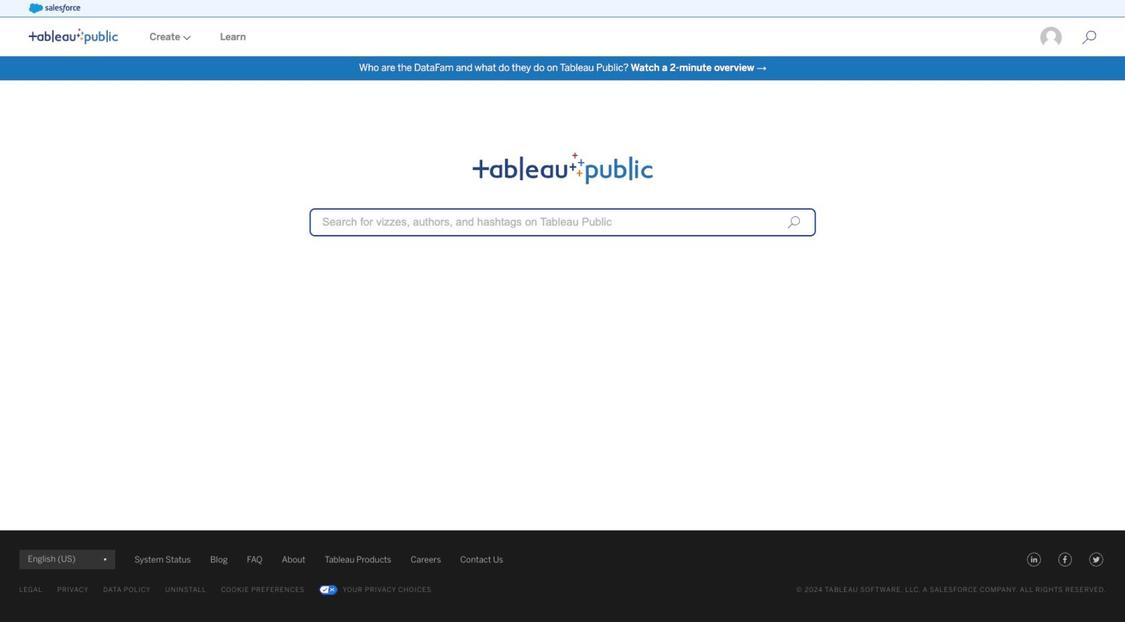 Task type: vqa. For each thing, say whether or not it's contained in the screenshot.
Favorite button image
no



Task type: describe. For each thing, give the bounding box(es) containing it.
Search input field
[[310, 208, 816, 237]]

gary.orlando image
[[1040, 26, 1063, 49]]

logo image
[[29, 28, 118, 44]]

search image
[[787, 216, 801, 229]]



Task type: locate. For each thing, give the bounding box(es) containing it.
salesforce logo image
[[29, 4, 81, 13]]

selected language element
[[28, 550, 107, 570]]

create image
[[180, 35, 191, 40]]

go to search image
[[1068, 30, 1111, 45]]



